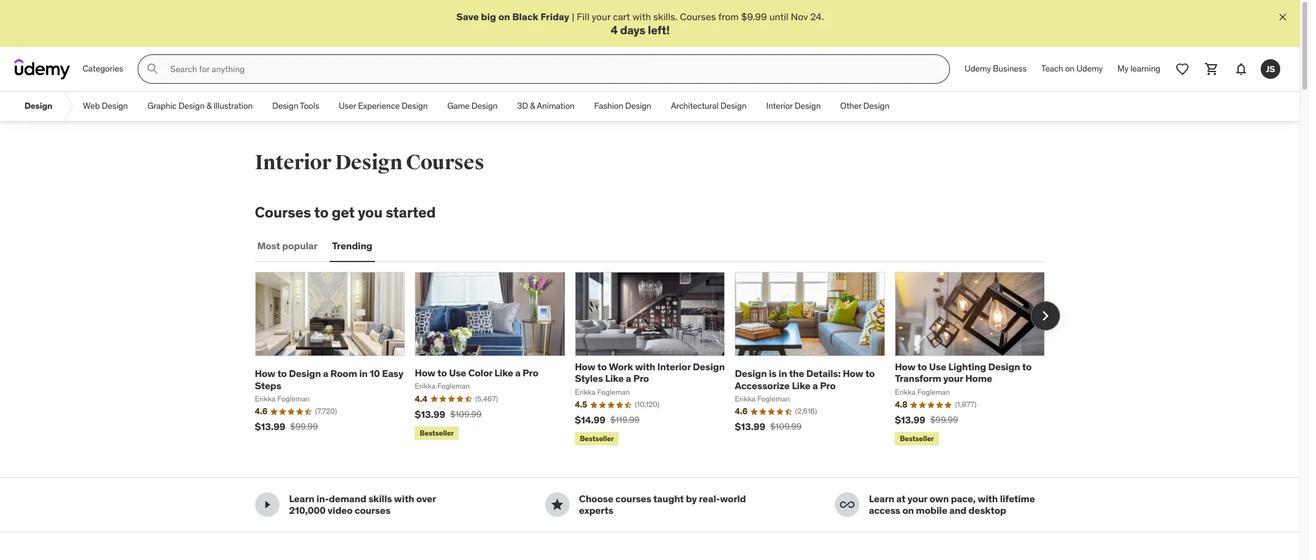 Task type: vqa. For each thing, say whether or not it's contained in the screenshot.
(4)
no



Task type: locate. For each thing, give the bounding box(es) containing it.
medium image left 210,000
[[260, 498, 274, 513]]

pro right color
[[523, 367, 538, 379]]

your left home on the right of page
[[944, 373, 963, 385]]

in inside how to design a room in 10 easy steps
[[359, 368, 368, 380]]

design inside how to work with interior design styles like a pro
[[693, 361, 725, 373]]

over
[[416, 493, 436, 506]]

like right is
[[792, 380, 811, 392]]

2 vertical spatial interior
[[657, 361, 691, 373]]

to inside how to design a room in 10 easy steps
[[277, 368, 287, 380]]

0 vertical spatial your
[[592, 10, 611, 23]]

udemy left business
[[965, 63, 991, 74]]

2 horizontal spatial courses
[[680, 10, 716, 23]]

in-
[[317, 493, 329, 506]]

1 vertical spatial courses
[[406, 150, 484, 176]]

courses
[[680, 10, 716, 23], [406, 150, 484, 176], [255, 203, 311, 222]]

categories
[[83, 63, 123, 74]]

learn at your own pace, with lifetime access on mobile and desktop
[[869, 493, 1035, 517]]

use inside the how to use lighting design to transform your home
[[929, 361, 946, 373]]

design tools link
[[262, 92, 329, 121]]

skills.
[[653, 10, 678, 23]]

like right color
[[495, 367, 513, 379]]

in
[[359, 368, 368, 380], [779, 368, 787, 380]]

2 medium image from the left
[[840, 498, 854, 513]]

2 horizontal spatial on
[[1065, 63, 1075, 74]]

1 horizontal spatial learn
[[869, 493, 895, 506]]

your inside learn at your own pace, with lifetime access on mobile and desktop
[[908, 493, 928, 506]]

black
[[512, 10, 538, 23]]

home
[[965, 373, 992, 385]]

mobile
[[916, 505, 947, 517]]

with right work at the bottom left of page
[[635, 361, 655, 373]]

1 horizontal spatial pro
[[633, 373, 649, 385]]

with up days
[[633, 10, 651, 23]]

2 vertical spatial on
[[903, 505, 914, 517]]

1 horizontal spatial courses
[[616, 493, 651, 506]]

1 horizontal spatial in
[[779, 368, 787, 380]]

3d & animation link
[[507, 92, 584, 121]]

on right big
[[498, 10, 510, 23]]

own
[[930, 493, 949, 506]]

1 horizontal spatial on
[[903, 505, 914, 517]]

courses
[[616, 493, 651, 506], [355, 505, 391, 517]]

other design link
[[831, 92, 899, 121]]

illustration
[[214, 101, 253, 112]]

design link
[[15, 92, 62, 121]]

arrow pointing to subcategory menu links image
[[62, 92, 73, 121]]

experience
[[358, 101, 400, 112]]

1 horizontal spatial your
[[908, 493, 928, 506]]

how for how to use lighting design to transform your home
[[895, 361, 916, 373]]

2 horizontal spatial interior
[[766, 101, 793, 112]]

is
[[769, 368, 777, 380]]

1 horizontal spatial &
[[530, 101, 535, 112]]

learn inside learn in-demand skills with over 210,000 video courses
[[289, 493, 314, 506]]

real-
[[699, 493, 720, 506]]

courses up most popular
[[255, 203, 311, 222]]

1 horizontal spatial use
[[929, 361, 946, 373]]

interior inside 'link'
[[766, 101, 793, 112]]

learn left the at
[[869, 493, 895, 506]]

pro right work at the bottom left of page
[[633, 373, 649, 385]]

1 medium image from the left
[[260, 498, 274, 513]]

notifications image
[[1234, 62, 1249, 77]]

interior design link
[[756, 92, 831, 121]]

design is in the details:  how to accessorize like a pro
[[735, 368, 875, 392]]

2 udemy from the left
[[1077, 63, 1103, 74]]

udemy
[[965, 63, 991, 74], [1077, 63, 1103, 74]]

web
[[83, 101, 100, 112]]

on
[[498, 10, 510, 23], [1065, 63, 1075, 74], [903, 505, 914, 517]]

0 vertical spatial interior
[[766, 101, 793, 112]]

my learning link
[[1110, 55, 1168, 84]]

a inside how to work with interior design styles like a pro
[[626, 373, 631, 385]]

accessorize
[[735, 380, 790, 392]]

medium image
[[260, 498, 274, 513], [840, 498, 854, 513]]

design
[[24, 101, 52, 112], [102, 101, 128, 112], [178, 101, 205, 112], [272, 101, 298, 112], [402, 101, 428, 112], [472, 101, 498, 112], [625, 101, 651, 112], [721, 101, 747, 112], [795, 101, 821, 112], [863, 101, 890, 112], [335, 150, 402, 176], [693, 361, 725, 373], [988, 361, 1020, 373], [289, 368, 321, 380], [735, 368, 767, 380]]

use for color
[[449, 367, 466, 379]]

0 vertical spatial on
[[498, 10, 510, 23]]

interior inside how to work with interior design styles like a pro
[[657, 361, 691, 373]]

video
[[328, 505, 353, 517]]

1 horizontal spatial interior
[[657, 361, 691, 373]]

a right the
[[813, 380, 818, 392]]

your for how to use lighting design to transform your home
[[944, 373, 963, 385]]

&
[[207, 101, 212, 112], [530, 101, 535, 112]]

use left lighting
[[929, 361, 946, 373]]

courses inside save big on black friday | fill your cart with skills. courses from $9.99 until nov 24. 4 days left!
[[680, 10, 716, 23]]

0 horizontal spatial udemy
[[965, 63, 991, 74]]

transform
[[895, 373, 941, 385]]

0 horizontal spatial pro
[[523, 367, 538, 379]]

business
[[993, 63, 1027, 74]]

design is in the details:  how to accessorize like a pro link
[[735, 368, 875, 392]]

1 horizontal spatial medium image
[[840, 498, 854, 513]]

1 vertical spatial your
[[944, 373, 963, 385]]

1 learn from the left
[[289, 493, 314, 506]]

courses left from
[[680, 10, 716, 23]]

& right 3d
[[530, 101, 535, 112]]

how inside how to work with interior design styles like a pro
[[575, 361, 595, 373]]

0 horizontal spatial in
[[359, 368, 368, 380]]

1 udemy from the left
[[965, 63, 991, 74]]

how for how to use color like a pro
[[415, 367, 435, 379]]

like inside design is in the details:  how to accessorize like a pro
[[792, 380, 811, 392]]

and
[[950, 505, 967, 517]]

graphic design & illustration
[[147, 101, 253, 112]]

web design
[[83, 101, 128, 112]]

2 horizontal spatial your
[[944, 373, 963, 385]]

1 horizontal spatial like
[[605, 373, 624, 385]]

how to use lighting design to transform your home
[[895, 361, 1032, 385]]

10
[[370, 368, 380, 380]]

0 horizontal spatial learn
[[289, 493, 314, 506]]

courses left taught
[[616, 493, 651, 506]]

taught
[[653, 493, 684, 506]]

pro right the
[[820, 380, 836, 392]]

game design link
[[438, 92, 507, 121]]

interior for interior design courses
[[255, 150, 331, 176]]

learn left in-
[[289, 493, 314, 506]]

0 horizontal spatial medium image
[[260, 498, 274, 513]]

pro
[[523, 367, 538, 379], [633, 373, 649, 385], [820, 380, 836, 392]]

0 horizontal spatial on
[[498, 10, 510, 23]]

in inside design is in the details:  how to accessorize like a pro
[[779, 368, 787, 380]]

0 horizontal spatial courses
[[355, 505, 391, 517]]

4
[[611, 23, 618, 38]]

2 horizontal spatial pro
[[820, 380, 836, 392]]

use left color
[[449, 367, 466, 379]]

medium image left access
[[840, 498, 854, 513]]

days
[[620, 23, 645, 38]]

0 vertical spatial courses
[[680, 10, 716, 23]]

like
[[495, 367, 513, 379], [605, 373, 624, 385], [792, 380, 811, 392]]

save
[[456, 10, 479, 23]]

learn
[[289, 493, 314, 506], [869, 493, 895, 506]]

a left room
[[323, 368, 328, 380]]

a right styles
[[626, 373, 631, 385]]

courses right the video
[[355, 505, 391, 517]]

game
[[447, 101, 470, 112]]

1 vertical spatial interior
[[255, 150, 331, 176]]

on inside learn at your own pace, with lifetime access on mobile and desktop
[[903, 505, 914, 517]]

your
[[592, 10, 611, 23], [944, 373, 963, 385], [908, 493, 928, 506]]

|
[[572, 10, 574, 23]]

on right teach at the right of page
[[1065, 63, 1075, 74]]

courses down game
[[406, 150, 484, 176]]

learning
[[1131, 63, 1161, 74]]

udemy left my in the top of the page
[[1077, 63, 1103, 74]]

design inside how to design a room in 10 easy steps
[[289, 368, 321, 380]]

& left the illustration
[[207, 101, 212, 112]]

in right is
[[779, 368, 787, 380]]

like right styles
[[605, 373, 624, 385]]

access
[[869, 505, 901, 517]]

0 horizontal spatial use
[[449, 367, 466, 379]]

teach
[[1042, 63, 1063, 74]]

a
[[515, 367, 521, 379], [323, 368, 328, 380], [626, 373, 631, 385], [813, 380, 818, 392]]

on left the mobile
[[903, 505, 914, 517]]

udemy image
[[15, 59, 70, 80]]

0 horizontal spatial interior
[[255, 150, 331, 176]]

how inside how to design a room in 10 easy steps
[[255, 368, 275, 380]]

with
[[633, 10, 651, 23], [635, 361, 655, 373], [394, 493, 414, 506], [978, 493, 998, 506]]

to for how to design a room in 10 easy steps
[[277, 368, 287, 380]]

to inside how to work with interior design styles like a pro
[[598, 361, 607, 373]]

2 learn from the left
[[869, 493, 895, 506]]

in left 10
[[359, 368, 368, 380]]

learn inside learn at your own pace, with lifetime access on mobile and desktop
[[869, 493, 895, 506]]

1 horizontal spatial udemy
[[1077, 63, 1103, 74]]

with right pace,
[[978, 493, 998, 506]]

friday
[[541, 10, 569, 23]]

2 horizontal spatial like
[[792, 380, 811, 392]]

your right the at
[[908, 493, 928, 506]]

0 horizontal spatial courses
[[255, 203, 311, 222]]

how inside the how to use lighting design to transform your home
[[895, 361, 916, 373]]

graphic
[[147, 101, 177, 112]]

animation
[[537, 101, 575, 112]]

0 horizontal spatial your
[[592, 10, 611, 23]]

interior
[[766, 101, 793, 112], [255, 150, 331, 176], [657, 361, 691, 373]]

your inside save big on black friday | fill your cart with skills. courses from $9.99 until nov 24. 4 days left!
[[592, 10, 611, 23]]

udemy business link
[[957, 55, 1034, 84]]

other design
[[840, 101, 890, 112]]

your right fill
[[592, 10, 611, 23]]

to for how to use color like a pro
[[437, 367, 447, 379]]

cart
[[613, 10, 630, 23]]

fashion
[[594, 101, 623, 112]]

your for save big on black friday | fill your cart with skills. courses from $9.99 until nov 24. 4 days left!
[[592, 10, 611, 23]]

1 vertical spatial on
[[1065, 63, 1075, 74]]

like inside how to work with interior design styles like a pro
[[605, 373, 624, 385]]

world
[[720, 493, 746, 506]]

to for how to use lighting design to transform your home
[[918, 361, 927, 373]]

how
[[575, 361, 595, 373], [895, 361, 916, 373], [415, 367, 435, 379], [255, 368, 275, 380], [843, 368, 863, 380]]

courses inside choose courses taught by real-world experts
[[616, 493, 651, 506]]

with inside learn at your own pace, with lifetime access on mobile and desktop
[[978, 493, 998, 506]]

learn for learn in-demand skills with over 210,000 video courses
[[289, 493, 314, 506]]

most
[[257, 240, 280, 252]]

how inside design is in the details:  how to accessorize like a pro
[[843, 368, 863, 380]]

2 in from the left
[[779, 368, 787, 380]]

0 horizontal spatial &
[[207, 101, 212, 112]]

your inside the how to use lighting design to transform your home
[[944, 373, 963, 385]]

with left the over on the left bottom of page
[[394, 493, 414, 506]]

1 in from the left
[[359, 368, 368, 380]]

2 vertical spatial your
[[908, 493, 928, 506]]

0 horizontal spatial like
[[495, 367, 513, 379]]

skills
[[368, 493, 392, 506]]



Task type: describe. For each thing, give the bounding box(es) containing it.
pro inside how to work with interior design styles like a pro
[[633, 373, 649, 385]]

popular
[[282, 240, 317, 252]]

big
[[481, 10, 496, 23]]

room
[[330, 368, 357, 380]]

pro inside design is in the details:  how to accessorize like a pro
[[820, 380, 836, 392]]

how to design a room in 10 easy steps
[[255, 368, 403, 392]]

3d & animation
[[517, 101, 575, 112]]

how to work with interior design styles like a pro link
[[575, 361, 725, 385]]

learn for learn at your own pace, with lifetime access on mobile and desktop
[[869, 493, 895, 506]]

how to use color like a pro
[[415, 367, 538, 379]]

with inside save big on black friday | fill your cart with skills. courses from $9.99 until nov 24. 4 days left!
[[633, 10, 651, 23]]

Search for anything text field
[[168, 59, 935, 80]]

trending button
[[330, 232, 375, 261]]

js
[[1266, 63, 1275, 75]]

use for lighting
[[929, 361, 946, 373]]

interior design courses
[[255, 150, 484, 176]]

2 vertical spatial courses
[[255, 203, 311, 222]]

left!
[[648, 23, 670, 38]]

design inside design is in the details:  how to accessorize like a pro
[[735, 368, 767, 380]]

close image
[[1277, 11, 1289, 23]]

web design link
[[73, 92, 138, 121]]

how for how to work with interior design styles like a pro
[[575, 361, 595, 373]]

desktop
[[969, 505, 1006, 517]]

wishlist image
[[1175, 62, 1190, 77]]

24.
[[810, 10, 824, 23]]

until
[[770, 10, 789, 23]]

easy
[[382, 368, 403, 380]]

you
[[358, 203, 383, 222]]

to inside design is in the details:  how to accessorize like a pro
[[866, 368, 875, 380]]

shopping cart with 0 items image
[[1205, 62, 1219, 77]]

1 horizontal spatial courses
[[406, 150, 484, 176]]

architectural design link
[[661, 92, 756, 121]]

most popular
[[257, 240, 317, 252]]

learn in-demand skills with over 210,000 video courses
[[289, 493, 436, 517]]

carousel element
[[255, 272, 1060, 449]]

save big on black friday | fill your cart with skills. courses from $9.99 until nov 24. 4 days left!
[[456, 10, 824, 38]]

styles
[[575, 373, 603, 385]]

$9.99
[[741, 10, 767, 23]]

my
[[1118, 63, 1129, 74]]

experts
[[579, 505, 613, 517]]

1 & from the left
[[207, 101, 212, 112]]

interior for interior design
[[766, 101, 793, 112]]

with inside learn in-demand skills with over 210,000 video courses
[[394, 493, 414, 506]]

210,000
[[289, 505, 326, 517]]

how to work with interior design styles like a pro
[[575, 361, 725, 385]]

work
[[609, 361, 633, 373]]

design inside 'link'
[[795, 101, 821, 112]]

user
[[339, 101, 356, 112]]

a inside design is in the details:  how to accessorize like a pro
[[813, 380, 818, 392]]

details:
[[806, 368, 841, 380]]

courses to get you started
[[255, 203, 436, 222]]

tools
[[300, 101, 319, 112]]

other
[[840, 101, 862, 112]]

pace,
[[951, 493, 976, 506]]

the
[[789, 368, 804, 380]]

color
[[468, 367, 493, 379]]

courses inside learn in-demand skills with over 210,000 video courses
[[355, 505, 391, 517]]

to for courses to get you started
[[314, 203, 329, 222]]

demand
[[329, 493, 366, 506]]

architectural
[[671, 101, 719, 112]]

with inside how to work with interior design styles like a pro
[[635, 361, 655, 373]]

from
[[718, 10, 739, 23]]

2 & from the left
[[530, 101, 535, 112]]

graphic design & illustration link
[[138, 92, 262, 121]]

medium image
[[550, 498, 564, 513]]

how to use lighting design to transform your home link
[[895, 361, 1032, 385]]

categories button
[[75, 55, 131, 84]]

on inside save big on black friday | fill your cart with skills. courses from $9.99 until nov 24. 4 days left!
[[498, 10, 510, 23]]

choose courses taught by real-world experts
[[579, 493, 746, 517]]

lighting
[[948, 361, 986, 373]]

medium image for learn in-demand skills with over 210,000 video courses
[[260, 498, 274, 513]]

choose
[[579, 493, 613, 506]]

architectural design
[[671, 101, 747, 112]]

design tools
[[272, 101, 319, 112]]

get
[[332, 203, 355, 222]]

design inside the how to use lighting design to transform your home
[[988, 361, 1020, 373]]

interior design
[[766, 101, 821, 112]]

submit search image
[[146, 62, 161, 77]]

medium image for learn at your own pace, with lifetime access on mobile and desktop
[[840, 498, 854, 513]]

user experience design link
[[329, 92, 438, 121]]

how for how to design a room in 10 easy steps
[[255, 368, 275, 380]]

my learning
[[1118, 63, 1161, 74]]

teach on udemy link
[[1034, 55, 1110, 84]]

at
[[897, 493, 906, 506]]

started
[[386, 203, 436, 222]]

fashion design
[[594, 101, 651, 112]]

fill
[[577, 10, 590, 23]]

how to use color like a pro link
[[415, 367, 538, 379]]

3d
[[517, 101, 528, 112]]

nov
[[791, 10, 808, 23]]

a right color
[[515, 367, 521, 379]]

how to design a room in 10 easy steps link
[[255, 368, 403, 392]]

steps
[[255, 380, 281, 392]]

to for how to work with interior design styles like a pro
[[598, 361, 607, 373]]

lifetime
[[1000, 493, 1035, 506]]

a inside how to design a room in 10 easy steps
[[323, 368, 328, 380]]

most popular button
[[255, 232, 320, 261]]

next image
[[1036, 307, 1055, 326]]

game design
[[447, 101, 498, 112]]

fashion design link
[[584, 92, 661, 121]]



